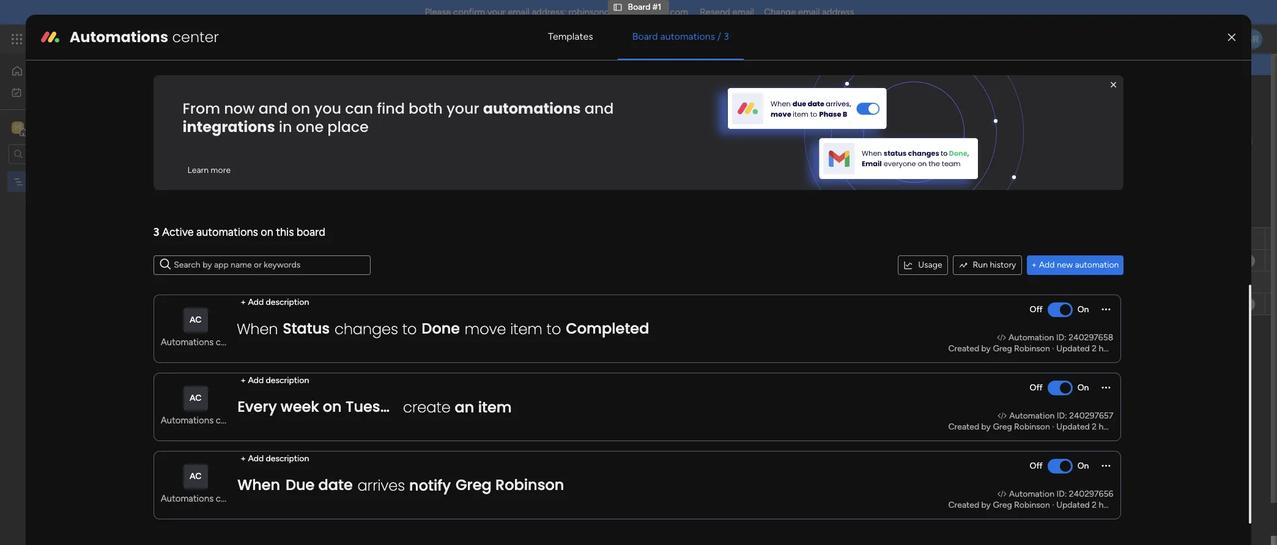 Task type: describe. For each thing, give the bounding box(es) containing it.
anyone
[[690, 59, 722, 70]]

1 vertical spatial #1
[[248, 84, 272, 112]]

new
[[190, 168, 208, 179]]

group
[[245, 342, 268, 352]]

2 updated from the top
[[1057, 422, 1090, 433]]

manage any type of project. assign owners, set timelines and keep track of where your project stands.
[[187, 114, 578, 124]]

3 + add description from the top
[[240, 454, 309, 464]]

project 3
[[231, 256, 266, 266]]

hours for move item to completed
[[1099, 344, 1121, 354]]

automations center for due date
[[160, 494, 242, 505]]

created by greg robinson · updated 2 hours ago for move item to completed
[[949, 344, 1137, 354]]

when status changes to done
[[237, 319, 460, 340]]

notify
[[409, 476, 451, 496]]

done
[[421, 319, 460, 339]]

ac for create
[[189, 394, 201, 404]]

+ add new automation
[[1032, 260, 1119, 270]]

board #1 list box
[[0, 169, 156, 357]]

link
[[847, 59, 862, 70]]

resend email link
[[700, 7, 755, 18]]

v2 ellipsis image for move item to completed
[[1102, 307, 1111, 320]]

on inside every week on tuesday create an item
[[323, 397, 341, 417]]

add new group
[[209, 342, 268, 352]]

one
[[296, 117, 324, 137]]

2 horizontal spatial board #1
[[628, 2, 662, 12]]

automation for due date arrives
[[1010, 489, 1055, 500]]

stands.
[[551, 114, 578, 124]]

every
[[237, 397, 277, 417]]

+ inside button
[[1032, 260, 1037, 270]]

0 vertical spatial #1
[[653, 2, 662, 12]]

automations inside button
[[661, 30, 715, 42]]

assign
[[297, 114, 323, 124]]

+ add description field for status
[[237, 296, 312, 310]]

change
[[764, 7, 796, 18]]

date
[[318, 475, 353, 496]]

3 ac from the top
[[189, 472, 201, 482]]

off for move item to completed
[[1030, 305, 1043, 315]]

more
[[575, 113, 595, 124]]

greg right notify
[[455, 475, 491, 496]]

$500
[[787, 297, 808, 307]]

now
[[224, 98, 255, 119]]

where
[[476, 114, 500, 124]]

+ add description for status
[[240, 297, 309, 308]]

see plans
[[214, 34, 251, 44]]

my work
[[27, 87, 59, 97]]

main for main workspace
[[28, 121, 50, 133]]

timelines
[[371, 114, 405, 124]]

id: for due date arrives
[[1057, 489, 1067, 500]]

+ for an item
[[240, 376, 246, 386]]

track
[[444, 114, 463, 124]]

every week on tuesday create an item
[[237, 397, 512, 418]]

created for move item to completed
[[949, 344, 980, 354]]

robinson for changes to
[[1015, 344, 1050, 354]]

0 vertical spatial board
[[612, 59, 637, 70]]

both
[[409, 98, 443, 119]]

51 minutes ago
[[1042, 256, 1095, 266]]

2 vertical spatial 3
[[261, 256, 266, 266]]

templates button
[[534, 22, 608, 51]]

automations for due date
[[160, 494, 213, 505]]

1 vertical spatial id:
[[1057, 411, 1068, 422]]

resend email
[[700, 7, 755, 18]]

automations for an item
[[160, 415, 213, 426]]

board up any
[[186, 84, 243, 112]]

robinson for due date
[[1015, 500, 1050, 511]]

can
[[345, 98, 373, 119]]

3 + add description field from the top
[[237, 453, 312, 466]]

automations for changes to
[[160, 337, 213, 348]]

run history button
[[953, 256, 1022, 275]]

calendar
[[302, 136, 336, 146]]

plans
[[231, 34, 251, 44]]

add for due date
[[248, 454, 263, 464]]

2 for move item to completed
[[1092, 344, 1097, 354]]

home
[[28, 65, 52, 76]]

learn more
[[188, 165, 231, 176]]

robinson for an item
[[1015, 422, 1050, 433]]

board up board automations / 3
[[628, 2, 651, 12]]

usage button
[[898, 256, 948, 275]]

active
[[162, 226, 194, 239]]

1 horizontal spatial board #1
[[186, 84, 272, 112]]

3 active automations on this board
[[153, 226, 325, 239]]

0 horizontal spatial automations
[[196, 226, 258, 239]]

email for change email address
[[799, 7, 820, 18]]

your right where
[[502, 114, 519, 124]]

run history
[[973, 260, 1017, 270]]

change email address link
[[764, 7, 855, 18]]

learn
[[188, 165, 209, 176]]

this  board is visible to anyone on the web with a shareable link
[[592, 59, 862, 70]]

automation id: 240297656
[[1010, 489, 1114, 500]]

a
[[796, 59, 801, 70]]

your inside 'from now and on you can find both your automations and integrations in one place'
[[447, 98, 480, 119]]

shareable
[[804, 59, 845, 70]]

tuesday
[[345, 397, 408, 417]]

automation for move item to completed
[[1009, 333, 1054, 343]]

address
[[822, 7, 855, 18]]

Search by app name or keywords text field
[[171, 257, 354, 274]]

3 description from the top
[[266, 454, 309, 464]]

home button
[[7, 61, 132, 81]]

visible
[[649, 59, 676, 70]]

templates
[[548, 30, 593, 42]]

on inside 'from now and on you can find both your automations and integrations in one place'
[[292, 98, 310, 119]]

email for resend email
[[733, 7, 755, 18]]

2 2 from the top
[[1092, 422, 1097, 433]]

+ for changes to
[[240, 297, 246, 308]]

due
[[285, 475, 314, 496]]

+ for due date
[[240, 454, 246, 464]]

your right confirm
[[488, 7, 506, 18]]

run
[[973, 260, 988, 270]]

project
[[521, 114, 549, 124]]

automation id: 240297658
[[1009, 333, 1114, 343]]

status
[[282, 319, 330, 339]]

add new group button
[[187, 338, 274, 357]]

v2 search image
[[160, 257, 171, 274]]

board automations / 3 button
[[618, 22, 744, 51]]

board inside button
[[632, 30, 658, 42]]

see more link
[[557, 113, 596, 125]]

you
[[314, 98, 341, 119]]

updated for due date arrives
[[1057, 500, 1090, 511]]

2 created from the top
[[949, 422, 980, 433]]

Search in workspace field
[[26, 147, 102, 161]]

keep
[[424, 114, 442, 124]]

v2 ellipsis image
[[1102, 386, 1111, 399]]

main workspace
[[28, 121, 100, 133]]

minutes
[[1052, 256, 1080, 266]]

move
[[465, 319, 506, 340]]

created by greg robinson · updated 2 hours ago for due date arrives
[[949, 500, 1137, 511]]

0 horizontal spatial board
[[297, 226, 325, 239]]

ac for status
[[189, 315, 201, 326]]

1 vertical spatial new
[[227, 342, 243, 352]]

automations center for an item
[[160, 415, 242, 426]]

ago for an item
[[1123, 422, 1137, 433]]

0 horizontal spatial and
[[259, 98, 288, 119]]

board #1 inside "list box"
[[29, 177, 62, 187]]

item inside every week on tuesday create an item
[[478, 398, 512, 418]]

monday
[[54, 32, 96, 46]]

type
[[236, 114, 253, 124]]

is
[[640, 59, 646, 70]]

code image for due date arrives
[[998, 490, 1007, 499]]

arrives
[[357, 476, 405, 496]]



Task type: vqa. For each thing, say whether or not it's contained in the screenshot.
AND
yes



Task type: locate. For each thing, give the bounding box(es) containing it.
usage
[[919, 260, 943, 270]]

2 horizontal spatial 3
[[724, 30, 729, 42]]

3 created by greg robinson · updated 2 hours ago from the top
[[949, 500, 1137, 511]]

1 vertical spatial automations
[[483, 98, 581, 119]]

3 on from the top
[[1078, 461, 1089, 472]]

2 off from the top
[[1030, 383, 1043, 393]]

an
[[455, 398, 474, 418]]

2 vertical spatial hours
[[1099, 500, 1121, 511]]

0 vertical spatial + add description
[[240, 297, 309, 308]]

1 description from the top
[[266, 297, 309, 308]]

1 vertical spatial main
[[204, 136, 223, 146]]

1 vertical spatial updated
[[1057, 422, 1090, 433]]

table inside main table button
[[225, 136, 245, 146]]

2 vertical spatial off
[[1030, 461, 1043, 472]]

2 vertical spatial ac
[[189, 472, 201, 482]]

to
[[678, 59, 688, 70], [402, 319, 417, 340], [546, 319, 561, 340]]

0 vertical spatial project
[[210, 168, 238, 179]]

description up due
[[266, 454, 309, 464]]

1 vertical spatial automation
[[1010, 411, 1055, 422]]

activity button
[[1105, 89, 1163, 108]]

1 vertical spatial item
[[478, 398, 512, 418]]

to inside move item to completed
[[546, 319, 561, 340]]

greg for an item
[[993, 422, 1013, 433]]

1 vertical spatial by
[[982, 422, 991, 433]]

main table
[[204, 136, 245, 146]]

1 vertical spatial ·
[[1053, 422, 1055, 433]]

monday work management
[[54, 32, 190, 46]]

2 of from the left
[[466, 114, 474, 124]]

management
[[123, 32, 190, 46]]

3 left active
[[153, 226, 159, 239]]

of right track
[[466, 114, 474, 124]]

main inside button
[[204, 136, 223, 146]]

2 vertical spatial 2
[[1092, 500, 1097, 511]]

when left due
[[237, 475, 280, 496]]

main inside the workspace selection element
[[28, 121, 50, 133]]

0 horizontal spatial of
[[255, 114, 263, 124]]

1 updated from the top
[[1057, 344, 1090, 354]]

· down automation id: 240297657 at the bottom right
[[1053, 422, 1055, 433]]

1 created from the top
[[949, 344, 980, 354]]

greg for due date
[[993, 500, 1013, 511]]

1 vertical spatial created by greg robinson · updated 2 hours ago
[[949, 422, 1137, 433]]

+ Add description field
[[237, 296, 312, 310], [237, 374, 312, 388], [237, 453, 312, 466]]

1 vertical spatial ac
[[189, 394, 201, 404]]

1 horizontal spatial work
[[99, 32, 121, 46]]

email left address:
[[508, 7, 530, 18]]

ago for due date
[[1123, 500, 1137, 511]]

on up 240297658
[[1078, 305, 1089, 315]]

off up automation id: 240297656 at the right
[[1030, 461, 1043, 472]]

· down automation id: 240297656 at the right
[[1053, 500, 1055, 511]]

1 horizontal spatial table
[[263, 136, 284, 146]]

board up is at the top right of page
[[632, 30, 658, 42]]

greg down code icon
[[993, 422, 1013, 433]]

+ add description
[[240, 297, 309, 308], [240, 376, 309, 386], [240, 454, 309, 464]]

greg down automation id: 240297656 at the right
[[993, 500, 1013, 511]]

240297657
[[1070, 411, 1114, 422]]

greg for changes to
[[993, 344, 1013, 354]]

main table button
[[185, 132, 254, 151]]

51
[[1042, 256, 1050, 266]]

see more
[[558, 113, 595, 124]]

updated for move item to completed
[[1057, 344, 1090, 354]]

3
[[724, 30, 729, 42], [153, 226, 159, 239], [261, 256, 266, 266]]

on left v2 ellipsis image
[[1078, 383, 1089, 393]]

1 vertical spatial code image
[[998, 490, 1007, 499]]

automation
[[1009, 333, 1054, 343], [1010, 411, 1055, 422], [1010, 489, 1055, 500]]

#1
[[653, 2, 662, 12], [248, 84, 272, 112], [53, 177, 62, 187]]

+ left 51
[[1032, 260, 1037, 270]]

2 horizontal spatial email
[[799, 7, 820, 18]]

the
[[738, 59, 752, 70]]

2 vertical spatial project
[[231, 256, 259, 266]]

board right this
[[297, 226, 325, 239]]

your
[[488, 7, 506, 18], [447, 98, 480, 119], [502, 114, 519, 124]]

1 email from the left
[[508, 7, 530, 18]]

off up 'automation id: 240297658'
[[1030, 305, 1043, 315]]

2 vertical spatial automation
[[1010, 489, 1055, 500]]

0 vertical spatial 2
[[1092, 344, 1097, 354]]

automations
[[661, 30, 715, 42], [483, 98, 581, 119], [196, 226, 258, 239]]

see inside button
[[214, 34, 229, 44]]

and right "stands."
[[585, 98, 614, 119]]

1 vertical spatial + add description field
[[237, 374, 312, 388]]

+ add description up every
[[240, 376, 309, 386]]

new right 51
[[1057, 260, 1073, 270]]

1 table from the left
[[225, 136, 245, 146]]

add for an item
[[248, 376, 263, 386]]

2 table from the left
[[263, 136, 284, 146]]

automation right code icon
[[1010, 411, 1055, 422]]

greg robinson
[[455, 475, 564, 496]]

please confirm your email address: robinsongreg175@gmail.com
[[425, 7, 688, 18]]

automation id: 240297657
[[1010, 411, 1114, 422]]

+ add description down 'search by app name or keywords' text box
[[240, 297, 309, 308]]

hours down 240297658
[[1099, 344, 1121, 354]]

2 for due date arrives
[[1092, 500, 1097, 511]]

2 created by greg robinson · updated 2 hours ago from the top
[[949, 422, 1137, 433]]

+ down every
[[240, 454, 246, 464]]

2 down 240297658
[[1092, 344, 1097, 354]]

work for my
[[41, 87, 59, 97]]

project inside new project button
[[210, 168, 238, 179]]

+ down 'search by app name or keywords' text box
[[240, 297, 246, 308]]

hours down 240297656
[[1099, 500, 1121, 511]]

1 vertical spatial project
[[305, 233, 333, 244]]

2 on from the top
[[1078, 383, 1089, 393]]

board #1 up any
[[186, 84, 272, 112]]

0 vertical spatial when
[[237, 319, 278, 340]]

id: left '240297657'
[[1057, 411, 1068, 422]]

change email address
[[764, 7, 855, 18]]

1 created by greg robinson · updated 2 hours ago from the top
[[949, 344, 1137, 354]]

#1 up board automations / 3
[[653, 2, 662, 12]]

2 horizontal spatial to
[[678, 59, 688, 70]]

automations  center image
[[40, 27, 60, 47]]

board down search in workspace field
[[29, 177, 51, 187]]

1 vertical spatial on
[[1078, 383, 1089, 393]]

board #1
[[628, 2, 662, 12], [186, 84, 272, 112], [29, 177, 62, 187]]

board left is at the top right of page
[[612, 59, 637, 70]]

board automations / 3
[[632, 30, 729, 42]]

more
[[211, 165, 231, 176]]

activity
[[1110, 93, 1140, 103]]

1 + add description field from the top
[[237, 296, 312, 310]]

1 code image from the top
[[997, 333, 1007, 342]]

3 off from the top
[[1030, 461, 1043, 472]]

automations center
[[70, 27, 219, 47], [160, 337, 242, 348], [160, 415, 242, 426], [160, 494, 242, 505]]

1 vertical spatial work
[[41, 87, 59, 97]]

with
[[775, 59, 794, 70]]

table down any
[[225, 136, 245, 146]]

1 vertical spatial hours
[[1099, 422, 1121, 433]]

1 by from the top
[[982, 344, 991, 354]]

automation left 240297658
[[1009, 333, 1054, 343]]

project for project
[[305, 233, 333, 244]]

0 vertical spatial item
[[510, 319, 542, 340]]

code image
[[998, 412, 1007, 420]]

2 vertical spatial id:
[[1057, 489, 1067, 500]]

see for see more
[[558, 113, 573, 124]]

see left plans
[[214, 34, 229, 44]]

completed
[[566, 319, 649, 339]]

web
[[754, 59, 773, 70]]

board inside "list box"
[[29, 177, 51, 187]]

2 vertical spatial ·
[[1053, 500, 1055, 511]]

1 · from the top
[[1053, 344, 1055, 354]]

main for main table
[[204, 136, 223, 146]]

work inside button
[[41, 87, 59, 97]]

2 + add description from the top
[[240, 376, 309, 386]]

2 down 240297656
[[1092, 500, 1097, 511]]

learn more button
[[183, 161, 236, 180]]

resend
[[700, 7, 731, 18]]

when for when
[[237, 475, 280, 496]]

0 vertical spatial hours
[[1099, 344, 1121, 354]]

center for due date
[[216, 494, 242, 505]]

0 horizontal spatial work
[[41, 87, 59, 97]]

item inside move item to completed
[[510, 319, 542, 340]]

created by greg robinson · updated 2 hours ago down 'automation id: 240297658'
[[949, 344, 1137, 354]]

Board #1 field
[[183, 84, 275, 112]]

address:
[[532, 7, 566, 18]]

table inside table button
[[263, 136, 284, 146]]

2 vertical spatial + add description
[[240, 454, 309, 464]]

0 horizontal spatial email
[[508, 7, 530, 18]]

updated down 'automation id: 240297658'
[[1057, 344, 1090, 354]]

description up the status
[[266, 297, 309, 308]]

created
[[949, 344, 980, 354], [949, 422, 980, 433], [949, 500, 980, 511]]

of
[[255, 114, 263, 124], [466, 114, 474, 124]]

0 vertical spatial by
[[982, 344, 991, 354]]

1 v2 ellipsis image from the top
[[1102, 307, 1111, 320]]

see for see plans
[[214, 34, 229, 44]]

· down 'automation id: 240297658'
[[1053, 344, 1055, 354]]

on for due date arrives
[[1078, 461, 1089, 472]]

on up 240297656
[[1078, 461, 1089, 472]]

2 down '240297657'
[[1092, 422, 1097, 433]]

v2 ellipsis image up 240297656
[[1102, 464, 1111, 477]]

confirm
[[453, 7, 485, 18]]

find
[[377, 98, 405, 119]]

to right visible
[[678, 59, 688, 70]]

0 horizontal spatial to
[[402, 319, 417, 340]]

0 vertical spatial automation
[[1009, 333, 1054, 343]]

+ add description field down 'search by app name or keywords' text box
[[237, 296, 312, 310]]

code image
[[997, 333, 1007, 342], [998, 490, 1007, 499]]

new project
[[190, 168, 238, 179]]

2 vertical spatial updated
[[1057, 500, 1090, 511]]

1 vertical spatial 3
[[153, 226, 159, 239]]

email right change on the right of the page
[[799, 7, 820, 18]]

new
[[1057, 260, 1073, 270], [227, 342, 243, 352]]

automations center for changes to
[[160, 337, 242, 348]]

3 · from the top
[[1053, 500, 1055, 511]]

1 vertical spatial board
[[297, 226, 325, 239]]

and
[[259, 98, 288, 119], [585, 98, 614, 119], [407, 114, 421, 124]]

to inside when status changes to done
[[402, 319, 417, 340]]

2 horizontal spatial automations
[[661, 30, 715, 42]]

and left the keep
[[407, 114, 421, 124]]

see left more
[[558, 113, 573, 124]]

m
[[14, 122, 21, 132]]

1 horizontal spatial main
[[204, 136, 223, 146]]

2 · from the top
[[1053, 422, 1055, 433]]

0 vertical spatial v2 ellipsis image
[[1102, 307, 1111, 320]]

3 by from the top
[[982, 500, 991, 511]]

3 down 3 active automations on this board
[[261, 256, 266, 266]]

2 description from the top
[[266, 376, 309, 386]]

and right type
[[259, 98, 288, 119]]

project for project 3
[[231, 256, 259, 266]]

1 vertical spatial off
[[1030, 383, 1043, 393]]

id: left 240297658
[[1057, 333, 1067, 343]]

1 horizontal spatial board
[[612, 59, 637, 70]]

when inside when status changes to done
[[237, 319, 278, 340]]

0 horizontal spatial #1
[[53, 177, 62, 187]]

work right monday
[[99, 32, 121, 46]]

1 horizontal spatial and
[[407, 114, 421, 124]]

description up the week
[[266, 376, 309, 386]]

code image left 'automation id: 240297658'
[[997, 333, 1007, 342]]

2 vertical spatial #1
[[53, 177, 62, 187]]

0 horizontal spatial 3
[[153, 226, 159, 239]]

work for monday
[[99, 32, 121, 46]]

see
[[214, 34, 229, 44], [558, 113, 573, 124]]

this
[[592, 59, 610, 70]]

created by greg robinson · updated 2 hours ago down automation id: 240297656 at the right
[[949, 500, 1137, 511]]

set
[[357, 114, 369, 124]]

2 vertical spatial created by greg robinson · updated 2 hours ago
[[949, 500, 1137, 511]]

1 on from the top
[[1078, 305, 1089, 315]]

off up automation id: 240297657 at the bottom right
[[1030, 383, 1043, 393]]

email
[[508, 7, 530, 18], [733, 7, 755, 18], [799, 7, 820, 18]]

0 vertical spatial new
[[1057, 260, 1073, 270]]

1 vertical spatial board #1
[[186, 84, 272, 112]]

v2 ellipsis image up 240297658
[[1102, 307, 1111, 320]]

work right my
[[41, 87, 59, 97]]

+ add description field up every
[[237, 374, 312, 388]]

v2 ellipsis image
[[1102, 307, 1111, 320], [1102, 464, 1111, 477]]

0 vertical spatial board #1
[[628, 2, 662, 12]]

1 horizontal spatial new
[[1057, 260, 1073, 270]]

changes
[[334, 319, 398, 340]]

3 right /
[[724, 30, 729, 42]]

show board description image
[[280, 92, 295, 105]]

in
[[279, 117, 292, 137]]

select product image
[[11, 33, 23, 45]]

new project button
[[185, 164, 243, 184]]

3 created from the top
[[949, 500, 980, 511]]

0 vertical spatial created by greg robinson · updated 2 hours ago
[[949, 344, 1137, 354]]

workspace selection element
[[12, 120, 102, 136]]

created by greg robinson · updated 2 hours ago down automation id: 240297657 at the bottom right
[[949, 422, 1137, 433]]

calendar button
[[293, 132, 345, 151]]

+ add description field up due
[[237, 453, 312, 466]]

2 vertical spatial automations
[[196, 226, 258, 239]]

0 horizontal spatial table
[[225, 136, 245, 146]]

0 vertical spatial id:
[[1057, 333, 1067, 343]]

#1 up type
[[248, 84, 272, 112]]

greg robinson image
[[1243, 29, 1263, 49]]

board #1 up board automations / 3
[[628, 2, 662, 12]]

0 vertical spatial code image
[[997, 333, 1007, 342]]

0 horizontal spatial board #1
[[29, 177, 62, 187]]

on
[[724, 59, 735, 70], [292, 98, 310, 119], [261, 226, 273, 239], [323, 397, 341, 417]]

my work button
[[7, 82, 132, 102]]

created for due date arrives
[[949, 500, 980, 511]]

1 off from the top
[[1030, 305, 1043, 315]]

when up group on the left bottom of page
[[237, 319, 278, 340]]

2 vertical spatial created
[[949, 500, 980, 511]]

ago
[[1082, 256, 1095, 266], [1123, 344, 1137, 354], [1123, 422, 1137, 433], [1123, 500, 1137, 511]]

0 horizontal spatial see
[[214, 34, 229, 44]]

3 email from the left
[[799, 7, 820, 18]]

+ add description for create
[[240, 376, 309, 386]]

to left completed
[[546, 319, 561, 340]]

table button
[[254, 132, 293, 151]]

0 vertical spatial ·
[[1053, 344, 1055, 354]]

2 by from the top
[[982, 422, 991, 433]]

#1 down search in workspace field
[[53, 177, 62, 187]]

0 vertical spatial automations
[[661, 30, 715, 42]]

automation
[[1076, 260, 1119, 270]]

2 ac from the top
[[189, 394, 201, 404]]

2 horizontal spatial #1
[[653, 2, 662, 12]]

#1 inside "list box"
[[53, 177, 62, 187]]

2 vertical spatial + add description field
[[237, 453, 312, 466]]

off for due date arrives
[[1030, 461, 1043, 472]]

0 vertical spatial off
[[1030, 305, 1043, 315]]

+ up every
[[240, 376, 246, 386]]

· for due date arrives
[[1053, 500, 1055, 511]]

2 vertical spatial description
[[266, 454, 309, 464]]

1 vertical spatial + add description
[[240, 376, 309, 386]]

1 vertical spatial when
[[237, 475, 280, 496]]

1 horizontal spatial see
[[558, 113, 573, 124]]

2 email from the left
[[733, 7, 755, 18]]

1 vertical spatial description
[[266, 376, 309, 386]]

code image left automation id: 240297656 at the right
[[998, 490, 1007, 499]]

create
[[403, 398, 450, 418]]

1 horizontal spatial #1
[[248, 84, 272, 112]]

hours down '240297657'
[[1099, 422, 1121, 433]]

when for when status changes to done
[[237, 319, 278, 340]]

on for move item to completed
[[1078, 305, 1089, 315]]

+ add description up due
[[240, 454, 309, 464]]

add for changes to
[[248, 297, 263, 308]]

2 vertical spatial on
[[1078, 461, 1089, 472]]

description for status
[[266, 297, 309, 308]]

item right move
[[510, 319, 542, 340]]

1 hours from the top
[[1099, 344, 1121, 354]]

updated down automation id: 240297656 at the right
[[1057, 500, 1090, 511]]

item right an
[[478, 398, 512, 418]]

your right the keep
[[447, 98, 480, 119]]

center for an item
[[216, 415, 242, 426]]

description for create
[[266, 376, 309, 386]]

ago for changes to
[[1123, 344, 1137, 354]]

automations inside 'from now and on you can find both your automations and integrations in one place'
[[483, 98, 581, 119]]

2 code image from the top
[[998, 490, 1007, 499]]

2 horizontal spatial and
[[585, 98, 614, 119]]

automation left 240297656
[[1010, 489, 1055, 500]]

0 vertical spatial 3
[[724, 30, 729, 42]]

greg
[[993, 344, 1013, 354], [993, 422, 1013, 433], [455, 475, 491, 496], [993, 500, 1013, 511]]

robinson
[[1015, 344, 1050, 354], [1015, 422, 1050, 433], [495, 475, 564, 496], [1015, 500, 1050, 511]]

1 horizontal spatial email
[[733, 7, 755, 18]]

3 inside board automations / 3 button
[[724, 30, 729, 42]]

due date arrives
[[285, 475, 405, 496]]

hours
[[1099, 344, 1121, 354], [1099, 422, 1121, 433], [1099, 500, 1121, 511]]

main right workspace icon
[[28, 121, 50, 133]]

3 2 from the top
[[1092, 500, 1097, 511]]

1 horizontal spatial of
[[466, 114, 474, 124]]

new left group on the left bottom of page
[[227, 342, 243, 352]]

work
[[99, 32, 121, 46], [41, 87, 59, 97]]

from now and on you can find both your automations and integrations in one place
[[183, 98, 614, 137]]

id: left 240297656
[[1057, 489, 1067, 500]]

table down the "project."
[[263, 136, 284, 146]]

1 ac from the top
[[189, 315, 201, 326]]

of right type
[[255, 114, 263, 124]]

2 v2 ellipsis image from the top
[[1102, 464, 1111, 477]]

main down manage
[[204, 136, 223, 146]]

center for changes to
[[216, 337, 242, 348]]

2 vertical spatial by
[[982, 500, 991, 511]]

0 vertical spatial work
[[99, 32, 121, 46]]

+
[[1032, 260, 1037, 270], [240, 297, 246, 308], [240, 376, 246, 386], [240, 454, 246, 464]]

· for move item to completed
[[1053, 344, 1055, 354]]

0 vertical spatial see
[[214, 34, 229, 44]]

email right resend at the right top
[[733, 7, 755, 18]]

project.
[[265, 114, 295, 124]]

0 vertical spatial description
[[266, 297, 309, 308]]

by for due date arrives
[[982, 500, 991, 511]]

1 + add description from the top
[[240, 297, 309, 308]]

move item to completed
[[465, 319, 649, 340]]

+ add new automation button
[[1027, 256, 1124, 275]]

0 vertical spatial updated
[[1057, 344, 1090, 354]]

+ add description field for create
[[237, 374, 312, 388]]

1 vertical spatial created
[[949, 422, 980, 433]]

workspace image
[[12, 121, 24, 134]]

history
[[990, 260, 1017, 270]]

option
[[0, 171, 156, 173]]

0 vertical spatial created
[[949, 344, 980, 354]]

v2 ellipsis image for due date arrives
[[1102, 464, 1111, 477]]

updated down automation id: 240297657 at the bottom right
[[1057, 422, 1090, 433]]

by for move item to completed
[[982, 344, 991, 354]]

2 hours from the top
[[1099, 422, 1121, 433]]

any
[[220, 114, 233, 124]]

2 + add description field from the top
[[237, 374, 312, 388]]

my
[[27, 87, 39, 97]]

1 horizontal spatial automations
[[483, 98, 581, 119]]

1 horizontal spatial to
[[546, 319, 561, 340]]

1 2 from the top
[[1092, 344, 1097, 354]]

3 hours from the top
[[1099, 500, 1121, 511]]

board #1 down search in workspace field
[[29, 177, 62, 187]]

hours for due date arrives
[[1099, 500, 1121, 511]]

240297656
[[1070, 489, 1114, 500]]

3 updated from the top
[[1057, 500, 1090, 511]]

1 of from the left
[[255, 114, 263, 124]]

center
[[172, 27, 219, 47], [216, 337, 242, 348], [216, 415, 242, 426], [216, 494, 242, 505]]

0 vertical spatial main
[[28, 121, 50, 133]]

id: for move item to completed
[[1057, 333, 1067, 343]]

greg down 'automation id: 240297658'
[[993, 344, 1013, 354]]

code image for move item to completed
[[997, 333, 1007, 342]]

to left done
[[402, 319, 417, 340]]



